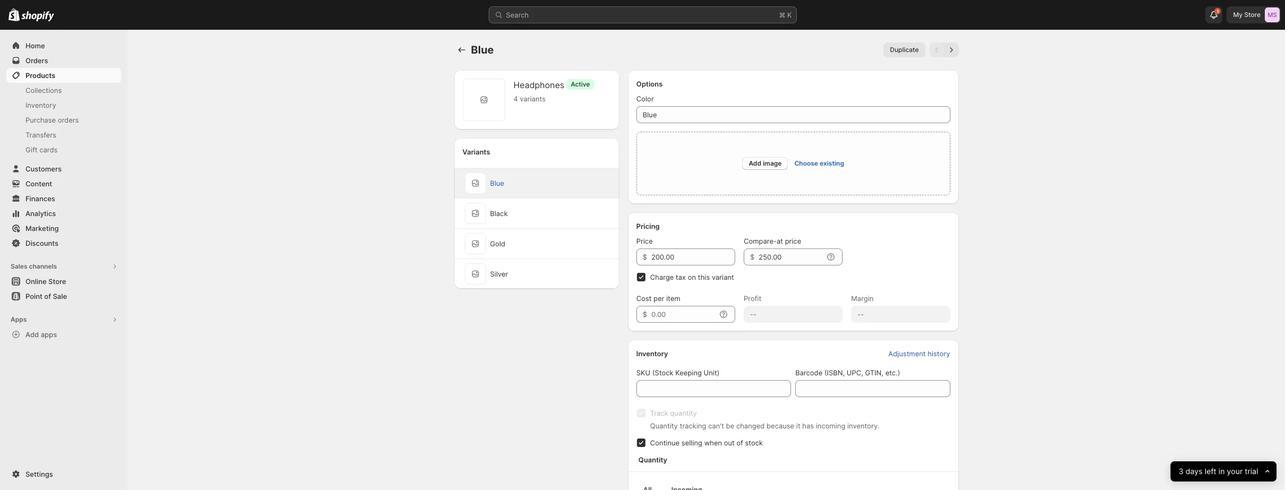 Task type: describe. For each thing, give the bounding box(es) containing it.
my store image
[[1265, 7, 1280, 22]]

quantity
[[670, 409, 697, 418]]

orders link
[[6, 53, 121, 68]]

silver
[[490, 270, 508, 278]]

gift cards
[[26, 146, 58, 154]]

previous image
[[932, 45, 942, 55]]

quantity tracking can't be changed because it has incoming inventory.
[[650, 422, 880, 430]]

inventory link
[[6, 98, 121, 113]]

compare-at price
[[744, 237, 801, 245]]

store for my store
[[1244, 11, 1261, 19]]

compare-
[[744, 237, 777, 245]]

Cost per item text field
[[651, 306, 716, 323]]

choose existing button
[[794, 159, 844, 167]]

add for add image
[[749, 159, 761, 167]]

pricing
[[636, 222, 660, 231]]

$ for price
[[643, 253, 647, 261]]

sales
[[11, 262, 27, 270]]

purchase
[[26, 116, 56, 124]]

Margin text field
[[851, 306, 950, 323]]

existing
[[820, 159, 844, 167]]

point of sale link
[[6, 289, 121, 304]]

purchase orders link
[[6, 113, 121, 128]]

4
[[513, 95, 518, 103]]

add apps
[[26, 330, 57, 339]]

point
[[26, 292, 42, 301]]

1 vertical spatial blue
[[490, 179, 504, 188]]

transfers link
[[6, 128, 121, 142]]

marketing link
[[6, 221, 121, 236]]

content
[[26, 180, 52, 188]]

1 button
[[1206, 6, 1223, 23]]

orders
[[26, 56, 48, 65]]

analytics
[[26, 209, 56, 218]]

online store
[[26, 277, 66, 286]]

SKU (Stock Keeping Unit) text field
[[636, 380, 791, 397]]

gift
[[26, 146, 38, 154]]

add image
[[749, 159, 782, 167]]

home
[[26, 41, 45, 50]]

upc,
[[847, 369, 863, 377]]

discounts link
[[6, 236, 121, 251]]

home link
[[6, 38, 121, 53]]

settings
[[26, 470, 53, 479]]

continue selling when out of stock
[[650, 439, 763, 447]]

your
[[1227, 467, 1243, 476]]

track quantity
[[650, 409, 697, 418]]

gold
[[490, 240, 505, 248]]

can't
[[708, 422, 724, 430]]

online
[[26, 277, 47, 286]]

Color text field
[[636, 106, 950, 123]]

keeping
[[675, 369, 702, 377]]

black link
[[454, 199, 619, 228]]

apps
[[41, 330, 57, 339]]

add apps button
[[6, 327, 121, 342]]

products
[[26, 71, 55, 80]]

in
[[1219, 467, 1225, 476]]

orders
[[58, 116, 79, 124]]

trial
[[1245, 467, 1258, 476]]

customers link
[[6, 162, 121, 176]]

content link
[[6, 176, 121, 191]]

charge
[[650, 273, 674, 282]]

gtin,
[[865, 369, 884, 377]]

cards
[[39, 146, 58, 154]]

silver link
[[454, 259, 619, 289]]

0 vertical spatial blue
[[471, 44, 494, 56]]

active
[[571, 80, 590, 88]]

of inside button
[[44, 292, 51, 301]]

item
[[666, 294, 680, 303]]

per
[[654, 294, 664, 303]]

⌘
[[779, 11, 785, 19]]

quantity for quantity tracking can't be changed because it has incoming inventory.
[[650, 422, 678, 430]]

products link
[[6, 68, 121, 83]]

color
[[636, 95, 654, 103]]

1 vertical spatial inventory
[[636, 350, 668, 358]]

be
[[726, 422, 734, 430]]

duplicate
[[890, 46, 919, 54]]

(isbn,
[[824, 369, 845, 377]]

$ for cost per item
[[643, 310, 647, 319]]

store for online store
[[48, 277, 66, 286]]

3 days left in your trial
[[1179, 467, 1258, 476]]



Task type: vqa. For each thing, say whether or not it's contained in the screenshot.
"4 variants"
yes



Task type: locate. For each thing, give the bounding box(es) containing it.
image
[[763, 159, 782, 167]]

⌘ k
[[779, 11, 792, 19]]

on
[[688, 273, 696, 282]]

1 horizontal spatial add
[[749, 159, 761, 167]]

at
[[777, 237, 783, 245]]

adjustment history link
[[882, 346, 957, 361]]

0 vertical spatial add
[[749, 159, 761, 167]]

k
[[787, 11, 792, 19]]

point of sale
[[26, 292, 67, 301]]

barcode
[[795, 369, 823, 377]]

shopify image
[[9, 8, 20, 21]]

incoming
[[816, 422, 845, 430]]

variants
[[462, 148, 490, 156]]

1 vertical spatial store
[[48, 277, 66, 286]]

sales channels button
[[6, 259, 121, 274]]

4 variants
[[513, 95, 546, 103]]

tracking
[[680, 422, 706, 430]]

cost
[[636, 294, 652, 303]]

sale
[[53, 292, 67, 301]]

online store button
[[0, 274, 128, 289]]

marketing
[[26, 224, 59, 233]]

quantity for quantity
[[639, 456, 667, 464]]

1 vertical spatial add
[[26, 330, 39, 339]]

cost per item
[[636, 294, 680, 303]]

purchase orders
[[26, 116, 79, 124]]

blue
[[471, 44, 494, 56], [490, 179, 504, 188]]

0 vertical spatial quantity
[[650, 422, 678, 430]]

$
[[643, 253, 647, 261], [750, 253, 755, 261], [643, 310, 647, 319]]

shopify image
[[21, 11, 54, 22]]

(stock
[[652, 369, 673, 377]]

charge tax on this variant
[[650, 273, 734, 282]]

channels
[[29, 262, 57, 270]]

inventory.
[[847, 422, 880, 430]]

has
[[802, 422, 814, 430]]

choose existing
[[794, 159, 844, 167]]

because
[[767, 422, 794, 430]]

online store link
[[6, 274, 121, 289]]

$ for compare-at price
[[750, 253, 755, 261]]

black
[[490, 209, 508, 218]]

3 days left in your trial button
[[1171, 462, 1277, 482]]

sales channels
[[11, 262, 57, 270]]

Compare-at price text field
[[759, 249, 824, 266]]

my
[[1233, 11, 1243, 19]]

finances
[[26, 194, 55, 203]]

price
[[785, 237, 801, 245]]

1 horizontal spatial of
[[737, 439, 743, 447]]

0 horizontal spatial of
[[44, 292, 51, 301]]

options
[[636, 80, 663, 88]]

margin
[[851, 294, 874, 303]]

barcode (isbn, upc, gtin, etc.)
[[795, 369, 900, 377]]

history
[[928, 350, 950, 358]]

analytics link
[[6, 206, 121, 221]]

$ down the compare-
[[750, 253, 755, 261]]

quantity down track
[[650, 422, 678, 430]]

apps button
[[6, 312, 121, 327]]

of left sale
[[44, 292, 51, 301]]

1 horizontal spatial inventory
[[636, 350, 668, 358]]

collections
[[26, 86, 62, 95]]

profit
[[744, 294, 761, 303]]

3
[[1179, 467, 1184, 476]]

point of sale button
[[0, 289, 128, 304]]

tab list
[[632, 477, 954, 490]]

selling
[[682, 439, 702, 447]]

Barcode (ISBN, UPC, GTIN, etc.) text field
[[795, 380, 950, 397]]

0 vertical spatial store
[[1244, 11, 1261, 19]]

variant
[[712, 273, 734, 282]]

0 horizontal spatial inventory
[[26, 101, 56, 109]]

1 vertical spatial quantity
[[639, 456, 667, 464]]

add for add apps
[[26, 330, 39, 339]]

0 horizontal spatial add
[[26, 330, 39, 339]]

of
[[44, 292, 51, 301], [737, 439, 743, 447]]

it
[[796, 422, 800, 430]]

1 horizontal spatial store
[[1244, 11, 1261, 19]]

sku (stock keeping unit)
[[636, 369, 720, 377]]

tax
[[676, 273, 686, 282]]

inventory up sku
[[636, 350, 668, 358]]

adjustment history
[[888, 350, 950, 358]]

Profit text field
[[744, 306, 843, 323]]

finances link
[[6, 191, 121, 206]]

$ down the price
[[643, 253, 647, 261]]

duplicate link
[[884, 43, 925, 57]]

headphones
[[513, 80, 564, 90]]

add left image
[[749, 159, 761, 167]]

etc.)
[[885, 369, 900, 377]]

customers
[[26, 165, 62, 173]]

gift cards link
[[6, 142, 121, 157]]

sku
[[636, 369, 650, 377]]

left
[[1205, 467, 1217, 476]]

when
[[704, 439, 722, 447]]

add left apps
[[26, 330, 39, 339]]

$ down the cost
[[643, 310, 647, 319]]

1 vertical spatial of
[[737, 439, 743, 447]]

discounts
[[26, 239, 58, 248]]

inventory inside "link"
[[26, 101, 56, 109]]

add inside button
[[26, 330, 39, 339]]

this
[[698, 273, 710, 282]]

quantity down continue
[[639, 456, 667, 464]]

1
[[1217, 9, 1219, 14]]

0 vertical spatial inventory
[[26, 101, 56, 109]]

price
[[636, 237, 653, 245]]

inventory up purchase
[[26, 101, 56, 109]]

settings link
[[6, 467, 121, 482]]

stock
[[745, 439, 763, 447]]

variants
[[520, 95, 546, 103]]

my store
[[1233, 11, 1261, 19]]

store
[[1244, 11, 1261, 19], [48, 277, 66, 286]]

transfers
[[26, 131, 56, 139]]

unit)
[[704, 369, 720, 377]]

store up sale
[[48, 277, 66, 286]]

continue
[[650, 439, 680, 447]]

choose
[[794, 159, 818, 167]]

add
[[749, 159, 761, 167], [26, 330, 39, 339]]

of right out
[[737, 439, 743, 447]]

0 vertical spatial of
[[44, 292, 51, 301]]

0 horizontal spatial store
[[48, 277, 66, 286]]

out
[[724, 439, 735, 447]]

store inside button
[[48, 277, 66, 286]]

store right the my
[[1244, 11, 1261, 19]]

Price text field
[[651, 249, 735, 266]]



